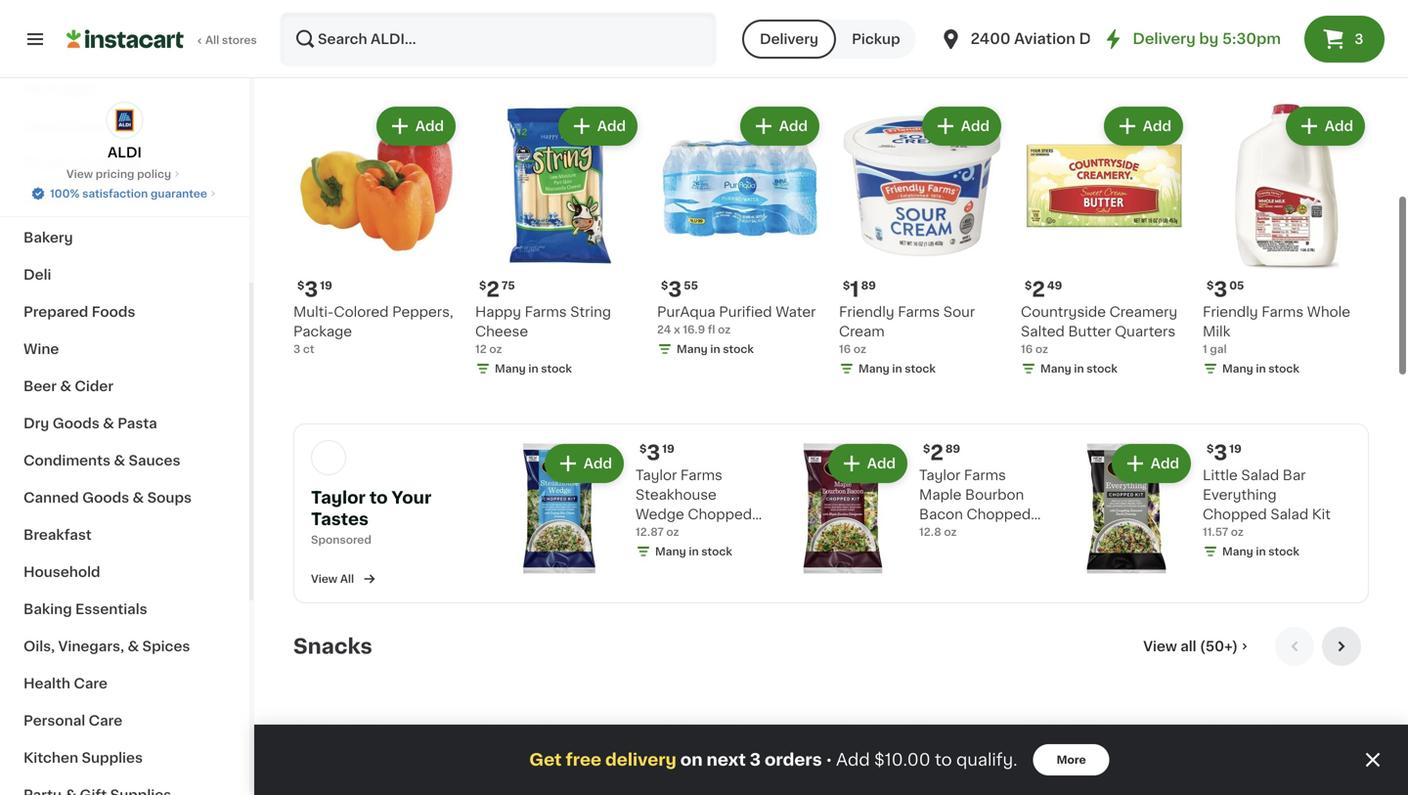 Task type: describe. For each thing, give the bounding box(es) containing it.
1 horizontal spatial all
[[340, 574, 354, 585]]

view pricing policy
[[66, 169, 171, 180]]

foods
[[92, 305, 135, 319]]

satisfaction
[[82, 188, 148, 199]]

aldi link
[[106, 102, 143, 162]]

health
[[23, 677, 70, 691]]

all for best sellers
[[1181, 45, 1198, 59]]

pricing
[[96, 169, 134, 180]]

in for puraqua purified water
[[711, 344, 721, 355]]

1 inside 'friendly farms whole milk 1 gal'
[[1204, 344, 1208, 355]]

stock for puraqua purified water
[[723, 344, 754, 355]]

3 button
[[1305, 16, 1386, 63]]

in for friendly farms sour cream
[[893, 364, 903, 374]]

canned goods & soups
[[23, 491, 192, 505]]

taylor farms maple bourbon bacon chopped salad kit
[[920, 469, 1032, 541]]

2400 aviation dr button
[[940, 12, 1098, 67]]

75
[[502, 280, 515, 291]]

snacks for snacks & candy
[[23, 157, 75, 170]]

taylor farms image
[[311, 440, 346, 476]]

16.9
[[683, 324, 706, 335]]

$ 1 89
[[843, 279, 876, 300]]

policy
[[137, 169, 171, 180]]

$ 2 49
[[1025, 279, 1063, 300]]

salted
[[1022, 325, 1065, 339]]

delivery
[[606, 752, 677, 769]]

soups
[[147, 491, 192, 505]]

wedge
[[636, 508, 685, 522]]

treatment tracker modal dialog
[[254, 725, 1409, 795]]

bourbon
[[966, 488, 1025, 502]]

sauces
[[129, 454, 181, 468]]

stock for countryside creamery salted butter quarters
[[1087, 364, 1118, 374]]

taylor for 2
[[920, 469, 961, 482]]

more button
[[1034, 745, 1110, 776]]

colored
[[334, 305, 389, 319]]

view for view all (30+)
[[1144, 45, 1178, 59]]

19 for little salad bar everything chopped salad kit
[[1230, 444, 1243, 455]]

oils,
[[23, 640, 55, 654]]

aviation
[[1015, 32, 1076, 46]]

breakfast
[[23, 528, 92, 542]]

delivery button
[[743, 20, 837, 59]]

farms inside the taylor farms maple bourbon bacon chopped salad kit
[[965, 469, 1007, 482]]

chopped for wedge
[[688, 508, 753, 522]]

delivery for delivery
[[760, 32, 819, 46]]

16 inside countryside creamery salted butter quarters 16 oz
[[1022, 344, 1033, 355]]

salad inside the taylor farms maple bourbon bacon chopped salad kit
[[920, 527, 958, 541]]

1 item carousel region from the top
[[294, 0, 1370, 17]]

happy farms string cheese 12 oz
[[476, 305, 612, 355]]

view all (30+)
[[1144, 45, 1239, 59]]

$ 3 05
[[1207, 279, 1245, 300]]

baking essentials link
[[12, 591, 238, 628]]

kitchen supplies link
[[12, 740, 238, 777]]

dry goods & pasta link
[[12, 405, 238, 442]]

kit inside the taylor farms maple bourbon bacon chopped salad kit
[[961, 527, 980, 541]]

oz inside friendly farms sour cream 16 oz
[[854, 344, 867, 355]]

49
[[1048, 280, 1063, 291]]

$ for friendly farms whole milk
[[1207, 280, 1215, 291]]

purified
[[719, 305, 773, 319]]

0 horizontal spatial all
[[205, 35, 219, 45]]

$ 3 55
[[661, 279, 699, 300]]

by
[[1200, 32, 1219, 46]]

countryside
[[1022, 305, 1107, 319]]

supplies
[[82, 751, 143, 765]]

$ for taylor farms steakhouse wedge chopped salad kit
[[640, 444, 647, 455]]

goods for dry
[[53, 417, 100, 431]]

12
[[476, 344, 487, 355]]

personal
[[23, 714, 85, 728]]

many in stock for happy farms string cheese
[[495, 364, 572, 374]]

many in stock for friendly farms whole milk
[[1223, 364, 1300, 374]]

many in stock for countryside creamery salted butter quarters
[[1041, 364, 1118, 374]]

household
[[23, 566, 100, 579]]

little salad bar everything chopped salad kit 11.57 oz
[[1204, 469, 1332, 538]]

farms for 1
[[898, 305, 941, 319]]

05
[[1230, 280, 1245, 291]]

product group containing 1
[[840, 103, 1006, 381]]

beer & cider link
[[12, 368, 238, 405]]

farms inside taylor farms steakhouse wedge chopped salad kit
[[681, 469, 723, 482]]

view for view all (50+)
[[1144, 640, 1178, 654]]

stock for taylor farms steakhouse wedge chopped salad kit
[[702, 546, 733, 557]]

butter
[[1069, 325, 1112, 339]]

$ 2 75
[[479, 279, 515, 300]]

happy
[[476, 305, 522, 319]]

11.57
[[1204, 527, 1229, 538]]

multi-colored peppers, package 3 ct
[[294, 305, 454, 355]]

& left soups
[[133, 491, 144, 505]]

$ 3 19 for little salad bar everything chopped salad kit
[[1207, 443, 1243, 463]]

& left candy
[[78, 157, 89, 170]]

canned
[[23, 491, 79, 505]]

multi-
[[294, 305, 334, 319]]

& left sauces
[[114, 454, 125, 468]]

spices
[[142, 640, 190, 654]]

$ for taylor farms maple bourbon bacon chopped salad kit
[[924, 444, 931, 455]]

best sellers
[[294, 42, 422, 62]]

meat & seafood link
[[12, 108, 238, 145]]

2400
[[971, 32, 1011, 46]]

many in stock for little salad bar everything chopped salad kit
[[1223, 546, 1300, 557]]

breakfast link
[[12, 517, 238, 554]]

view all (30+) button
[[1136, 32, 1260, 71]]

many in stock for taylor farms steakhouse wedge chopped salad kit
[[656, 546, 733, 557]]

100%
[[50, 188, 80, 199]]

item carousel region containing snacks
[[294, 627, 1370, 795]]

1 horizontal spatial 2
[[931, 443, 944, 463]]

in for happy farms string cheese
[[529, 364, 539, 374]]

canned goods & soups link
[[12, 479, 238, 517]]

19 for taylor farms steakhouse wedge chopped salad kit
[[663, 444, 675, 455]]

seafood
[[78, 119, 137, 133]]

personal care
[[23, 714, 122, 728]]

baking
[[23, 603, 72, 616]]

0 horizontal spatial 1
[[851, 279, 860, 300]]

19 for multi-colored peppers, package
[[320, 280, 333, 291]]

creamery
[[1110, 305, 1178, 319]]

sellers
[[348, 42, 422, 62]]

$ 3 19 for multi-colored peppers, package
[[297, 279, 333, 300]]

taylor for 3
[[636, 469, 677, 482]]

wine
[[23, 342, 59, 356]]

page 1 of 7 group
[[294, 0, 1370, 17]]

health care link
[[12, 665, 238, 703]]

prepared foods
[[23, 305, 135, 319]]

all stores
[[205, 35, 257, 45]]

get free delivery on next 3 orders • add $10.00 to qualify.
[[530, 752, 1018, 769]]

salad up everything
[[1242, 469, 1280, 482]]

many for happy farms string cheese
[[495, 364, 526, 374]]

2 for countryside
[[1033, 279, 1046, 300]]

fl
[[708, 324, 716, 335]]

stores
[[222, 35, 257, 45]]

24
[[658, 324, 672, 335]]

steakhouse
[[636, 488, 717, 502]]

stock for happy farms string cheese
[[541, 364, 572, 374]]

$ for multi-colored peppers, package
[[297, 280, 305, 291]]

many for friendly farms whole milk
[[1223, 364, 1254, 374]]

100% satisfaction guarantee
[[50, 188, 207, 199]]

item carousel region containing best sellers
[[294, 32, 1370, 408]]

2400 aviation dr
[[971, 32, 1098, 46]]

many in stock for friendly farms sour cream
[[859, 364, 936, 374]]

salad down bar
[[1271, 508, 1309, 522]]

3 inside treatment tracker modal dialog
[[750, 752, 761, 769]]

care for health care
[[74, 677, 108, 691]]

farms for 2
[[525, 305, 567, 319]]

in for friendly farms whole milk
[[1257, 364, 1267, 374]]

aldi logo image
[[106, 102, 143, 139]]

in for little salad bar everything chopped salad kit
[[1257, 546, 1267, 557]]



Task type: vqa. For each thing, say whether or not it's contained in the screenshot.


Task type: locate. For each thing, give the bounding box(es) containing it.
in down butter
[[1075, 364, 1085, 374]]

None search field
[[280, 12, 717, 67]]

89 for 2
[[946, 444, 961, 455]]

many for little salad bar everything chopped salad kit
[[1223, 546, 1254, 557]]

oils, vinegars, & spices
[[23, 640, 190, 654]]

chopped inside taylor farms steakhouse wedge chopped salad kit
[[688, 508, 753, 522]]

stock for little salad bar everything chopped salad kit
[[1269, 546, 1300, 557]]

salad inside taylor farms steakhouse wedge chopped salad kit
[[636, 527, 674, 541]]

$ inside $ 3 55
[[661, 280, 669, 291]]

2 item carousel region from the top
[[294, 32, 1370, 408]]

kitchen
[[23, 751, 78, 765]]

friendly for 1
[[840, 305, 895, 319]]

1 horizontal spatial chopped
[[967, 508, 1032, 522]]

2 up maple
[[931, 443, 944, 463]]

in down happy farms string cheese 12 oz
[[529, 364, 539, 374]]

$ inside $ 2 89
[[924, 444, 931, 455]]

$ inside $ 2 49
[[1025, 280, 1033, 291]]

1 up cream
[[851, 279, 860, 300]]

taylor up maple
[[920, 469, 961, 482]]

personal care link
[[12, 703, 238, 740]]

1 horizontal spatial taylor
[[636, 469, 677, 482]]

kit for wedge
[[677, 527, 696, 541]]

all for snacks
[[1181, 640, 1197, 654]]

19 up steakhouse
[[663, 444, 675, 455]]

view inside popup button
[[1144, 640, 1178, 654]]

many down "cheese"
[[495, 364, 526, 374]]

snacks & candy
[[23, 157, 139, 170]]

delivery by 5:30pm link
[[1102, 27, 1282, 51]]

farms left the sour
[[898, 305, 941, 319]]

many in stock down butter
[[1041, 364, 1118, 374]]

2 horizontal spatial 2
[[1033, 279, 1046, 300]]

2 all from the top
[[1181, 640, 1197, 654]]

1 vertical spatial care
[[89, 714, 122, 728]]

goods for canned
[[82, 491, 129, 505]]

1 vertical spatial goods
[[82, 491, 129, 505]]

friendly inside friendly farms sour cream 16 oz
[[840, 305, 895, 319]]

0 vertical spatial snacks
[[23, 157, 75, 170]]

care down vinegars,
[[74, 677, 108, 691]]

stock down friendly farms sour cream 16 oz
[[905, 364, 936, 374]]

$ left 05
[[1207, 280, 1215, 291]]

salad down wedge
[[636, 527, 674, 541]]

12.87 oz
[[636, 527, 680, 538]]

stock down countryside creamery salted butter quarters 16 oz
[[1087, 364, 1118, 374]]

health care
[[23, 677, 108, 691]]

snacks for snacks
[[294, 636, 373, 657]]

taylor up the tastes
[[311, 490, 366, 506]]

2 horizontal spatial 19
[[1230, 444, 1243, 455]]

0 vertical spatial all
[[1181, 45, 1198, 59]]

meat & seafood
[[23, 119, 137, 133]]

all left by
[[1181, 45, 1198, 59]]

snacks down view all
[[294, 636, 373, 657]]

add button
[[378, 109, 454, 144], [560, 109, 636, 144], [742, 109, 818, 144], [924, 109, 1000, 144], [1106, 109, 1182, 144], [1288, 109, 1364, 144], [547, 446, 622, 481], [831, 446, 906, 481], [1114, 446, 1190, 481], [378, 704, 454, 739], [560, 704, 636, 739], [742, 704, 818, 739], [924, 704, 1000, 739], [1106, 704, 1182, 739]]

view left (50+)
[[1144, 640, 1178, 654]]

$ left 49
[[1025, 280, 1033, 291]]

0 horizontal spatial 16
[[840, 344, 851, 355]]

chopped inside the taylor farms maple bourbon bacon chopped salad kit
[[967, 508, 1032, 522]]

0 horizontal spatial kit
[[677, 527, 696, 541]]

frozen link
[[12, 182, 238, 219]]

oz right fl
[[718, 324, 731, 335]]

water
[[776, 305, 816, 319]]

farms inside 'friendly farms whole milk 1 gal'
[[1262, 305, 1305, 319]]

condiments & sauces link
[[12, 442, 238, 479]]

beverages
[[23, 82, 98, 96]]

in down friendly farms sour cream 16 oz
[[893, 364, 903, 374]]

gal
[[1211, 344, 1228, 355]]

oz inside puraqua purified water 24 x 16.9 fl oz
[[718, 324, 731, 335]]

0 vertical spatial 1
[[851, 279, 860, 300]]

55
[[684, 280, 699, 291]]

beer & cider
[[23, 380, 114, 393]]

all inside popup button
[[1181, 640, 1197, 654]]

beverages link
[[12, 70, 238, 108]]

view for view pricing policy
[[66, 169, 93, 180]]

snacks up 100%
[[23, 157, 75, 170]]

peppers,
[[392, 305, 454, 319]]

farms left whole
[[1262, 305, 1305, 319]]

taylor inside taylor to your tastes spo nsored
[[311, 490, 366, 506]]

& left the "pasta"
[[103, 417, 114, 431]]

pickup
[[852, 32, 901, 46]]

$ 3 19
[[297, 279, 333, 300], [640, 443, 675, 463], [1207, 443, 1243, 463]]

2 chopped from the left
[[967, 508, 1032, 522]]

$
[[297, 280, 305, 291], [479, 280, 487, 291], [661, 280, 669, 291], [843, 280, 851, 291], [1025, 280, 1033, 291], [1207, 280, 1215, 291], [640, 444, 647, 455], [924, 444, 931, 455], [1207, 444, 1215, 455]]

many for friendly farms sour cream
[[859, 364, 890, 374]]

many in stock down 'friendly farms whole milk 1 gal'
[[1223, 364, 1300, 374]]

to right $10.00
[[935, 752, 953, 769]]

kit inside taylor farms steakhouse wedge chopped salad kit
[[677, 527, 696, 541]]

0 vertical spatial goods
[[53, 417, 100, 431]]

frozen
[[23, 194, 71, 207]]

1 chopped from the left
[[688, 508, 753, 522]]

beer
[[23, 380, 57, 393]]

all left (50+)
[[1181, 640, 1197, 654]]

2 for happy
[[487, 279, 500, 300]]

1 horizontal spatial snacks
[[294, 636, 373, 657]]

0 horizontal spatial $ 3 19
[[297, 279, 333, 300]]

chopped
[[688, 508, 753, 522], [967, 508, 1032, 522], [1204, 508, 1268, 522]]

stock for friendly farms whole milk
[[1269, 364, 1300, 374]]

$ 3 19 inside the item carousel region
[[297, 279, 333, 300]]

all left the stores at the top of page
[[205, 35, 219, 45]]

product group
[[294, 103, 460, 357], [476, 103, 642, 381], [658, 103, 824, 361], [840, 103, 1006, 381], [1022, 103, 1188, 381], [1204, 103, 1370, 381], [294, 698, 460, 795], [476, 698, 642, 795], [658, 698, 824, 795], [840, 698, 1006, 795], [1022, 698, 1188, 795]]

2 horizontal spatial taylor
[[920, 469, 961, 482]]

all inside "popup button"
[[1181, 45, 1198, 59]]

dry goods & pasta
[[23, 417, 157, 431]]

$ inside $ 3 05
[[1207, 280, 1215, 291]]

baking essentials
[[23, 603, 147, 616]]

0 vertical spatial all
[[205, 35, 219, 45]]

to inside treatment tracker modal dialog
[[935, 752, 953, 769]]

care up supplies
[[89, 714, 122, 728]]

string
[[571, 305, 612, 319]]

your
[[392, 490, 432, 506]]

delivery left by
[[1133, 32, 1196, 46]]

$ up steakhouse
[[640, 444, 647, 455]]

0 horizontal spatial 2
[[487, 279, 500, 300]]

oz right 11.57
[[1232, 527, 1245, 538]]

Search field
[[282, 14, 715, 65]]

0 vertical spatial care
[[74, 677, 108, 691]]

0 horizontal spatial taylor
[[311, 490, 366, 506]]

12.8
[[920, 527, 942, 538]]

1 friendly from the left
[[840, 305, 895, 319]]

0 vertical spatial item carousel region
[[294, 0, 1370, 17]]

view left by
[[1144, 45, 1178, 59]]

goods down condiments & sauces
[[82, 491, 129, 505]]

1 all from the top
[[1181, 45, 1198, 59]]

cheese
[[476, 325, 529, 339]]

0 vertical spatial 89
[[862, 280, 876, 291]]

many down salted in the top right of the page
[[1041, 364, 1072, 374]]

farms left "string" on the left of the page
[[525, 305, 567, 319]]

$ 3 19 up multi-
[[297, 279, 333, 300]]

deli link
[[12, 256, 238, 294]]

kit inside little salad bar everything chopped salad kit 11.57 oz
[[1313, 508, 1332, 522]]

0 vertical spatial to
[[370, 490, 388, 506]]

kit for everything
[[1313, 508, 1332, 522]]

dr
[[1080, 32, 1098, 46]]

3 inside 3 button
[[1355, 32, 1364, 46]]

taylor up steakhouse
[[636, 469, 677, 482]]

service type group
[[743, 20, 916, 59]]

delivery
[[1133, 32, 1196, 46], [760, 32, 819, 46]]

nsored
[[333, 535, 372, 545]]

1 vertical spatial 1
[[1204, 344, 1208, 355]]

stock down 'friendly farms whole milk 1 gal'
[[1269, 364, 1300, 374]]

all
[[205, 35, 219, 45], [340, 574, 354, 585]]

salad
[[1242, 469, 1280, 482], [1271, 508, 1309, 522], [636, 527, 674, 541], [920, 527, 958, 541]]

$ left 75
[[479, 280, 487, 291]]

taylor inside the taylor farms maple bourbon bacon chopped salad kit
[[920, 469, 961, 482]]

farms inside happy farms string cheese 12 oz
[[525, 305, 567, 319]]

1 vertical spatial to
[[935, 752, 953, 769]]

oz down salted in the top right of the page
[[1036, 344, 1049, 355]]

cream
[[840, 325, 885, 339]]

farms up steakhouse
[[681, 469, 723, 482]]

$ 3 19 up little
[[1207, 443, 1243, 463]]

many for puraqua purified water
[[677, 344, 708, 355]]

package
[[294, 325, 352, 339]]

in down fl
[[711, 344, 721, 355]]

friendly down $ 3 05
[[1204, 305, 1259, 319]]

1 vertical spatial snacks
[[294, 636, 373, 657]]

deli
[[23, 268, 51, 282]]

2 left 75
[[487, 279, 500, 300]]

1 vertical spatial all
[[1181, 640, 1197, 654]]

1 vertical spatial all
[[340, 574, 354, 585]]

care for personal care
[[89, 714, 122, 728]]

taylor inside taylor farms steakhouse wedge chopped salad kit
[[636, 469, 677, 482]]

bacon
[[920, 508, 964, 522]]

all
[[1181, 45, 1198, 59], [1181, 640, 1197, 654]]

1 horizontal spatial 16
[[1022, 344, 1033, 355]]

$10.00
[[875, 752, 931, 769]]

in for countryside creamery salted butter quarters
[[1075, 364, 1085, 374]]

many in stock for puraqua purified water
[[677, 344, 754, 355]]

oz down wedge
[[667, 527, 680, 538]]

qualify.
[[957, 752, 1018, 769]]

many down 16.9
[[677, 344, 708, 355]]

kit
[[1313, 508, 1332, 522], [677, 527, 696, 541], [961, 527, 980, 541]]

delivery by 5:30pm
[[1133, 32, 1282, 46]]

many in stock down little salad bar everything chopped salad kit 11.57 oz
[[1223, 546, 1300, 557]]

in down little salad bar everything chopped salad kit 11.57 oz
[[1257, 546, 1267, 557]]

chopped inside little salad bar everything chopped salad kit 11.57 oz
[[1204, 508, 1268, 522]]

12.8 oz
[[920, 527, 957, 538]]

89 up cream
[[862, 280, 876, 291]]

$ up cream
[[843, 280, 851, 291]]

0 horizontal spatial chopped
[[688, 508, 753, 522]]

chopped for everything
[[1204, 508, 1268, 522]]

in down taylor farms steakhouse wedge chopped salad kit
[[689, 546, 699, 557]]

1 horizontal spatial 1
[[1204, 344, 1208, 355]]

1 horizontal spatial 19
[[663, 444, 675, 455]]

$ 2 89
[[924, 443, 961, 463]]

many in stock down "12.87 oz"
[[656, 546, 733, 557]]

1 horizontal spatial to
[[935, 752, 953, 769]]

& left spices
[[128, 640, 139, 654]]

2 vertical spatial item carousel region
[[294, 627, 1370, 795]]

2 horizontal spatial $ 3 19
[[1207, 443, 1243, 463]]

89 up maple
[[946, 444, 961, 455]]

friendly inside 'friendly farms whole milk 1 gal'
[[1204, 305, 1259, 319]]

2 friendly from the left
[[1204, 305, 1259, 319]]

view all (50+) button
[[1136, 627, 1260, 666]]

(30+)
[[1201, 45, 1239, 59]]

& right beer
[[60, 380, 71, 393]]

delivery inside button
[[760, 32, 819, 46]]

to left your
[[370, 490, 388, 506]]

oz inside countryside creamery salted butter quarters 16 oz
[[1036, 344, 1049, 355]]

friendly
[[840, 305, 895, 319], [1204, 305, 1259, 319]]

$ up maple
[[924, 444, 931, 455]]

many in stock down happy farms string cheese 12 oz
[[495, 364, 572, 374]]

many down "12.87 oz"
[[656, 546, 687, 557]]

friendly farms whole milk 1 gal
[[1204, 305, 1351, 355]]

little
[[1204, 469, 1239, 482]]

everything
[[1204, 488, 1278, 502]]

friendly up cream
[[840, 305, 895, 319]]

many down gal
[[1223, 364, 1254, 374]]

1 left gal
[[1204, 344, 1208, 355]]

3 chopped from the left
[[1204, 508, 1268, 522]]

oz right 12
[[490, 344, 502, 355]]

0 horizontal spatial 19
[[320, 280, 333, 291]]

salad down "bacon"
[[920, 527, 958, 541]]

$ inside $ 1 89
[[843, 280, 851, 291]]

stock down little salad bar everything chopped salad kit 11.57 oz
[[1269, 546, 1300, 557]]

chopped down bourbon
[[967, 508, 1032, 522]]

instacart logo image
[[67, 27, 184, 51]]

friendly for 3
[[1204, 305, 1259, 319]]

1 16 from the left
[[840, 344, 851, 355]]

many down cream
[[859, 364, 890, 374]]

essentials
[[75, 603, 147, 616]]

$ for puraqua purified water
[[661, 280, 669, 291]]

chopped down steakhouse
[[688, 508, 753, 522]]

89 inside $ 1 89
[[862, 280, 876, 291]]

view down spo
[[311, 574, 338, 585]]

many in stock down fl
[[677, 344, 754, 355]]

$ for friendly farms sour cream
[[843, 280, 851, 291]]

more
[[1057, 755, 1087, 766]]

add inside treatment tracker modal dialog
[[837, 752, 871, 769]]

to
[[370, 490, 388, 506], [935, 752, 953, 769]]

delivery down page 1 of 7 group
[[760, 32, 819, 46]]

& right meat
[[63, 119, 74, 133]]

89 inside $ 2 89
[[946, 444, 961, 455]]

19 inside the item carousel region
[[320, 280, 333, 291]]

2 horizontal spatial kit
[[1313, 508, 1332, 522]]

to inside taylor to your tastes spo nsored
[[370, 490, 388, 506]]

whole
[[1308, 305, 1351, 319]]

3 inside multi-colored peppers, package 3 ct
[[294, 344, 301, 355]]

bakery link
[[12, 219, 238, 256]]

16 inside friendly farms sour cream 16 oz
[[840, 344, 851, 355]]

2 16 from the left
[[1022, 344, 1033, 355]]

condiments & sauces
[[23, 454, 181, 468]]

many down 11.57
[[1223, 546, 1254, 557]]

view all (50+)
[[1144, 640, 1239, 654]]

$ for countryside creamery salted butter quarters
[[1025, 280, 1033, 291]]

$ up multi-
[[297, 280, 305, 291]]

stock for friendly farms sour cream
[[905, 364, 936, 374]]

$ left 55
[[661, 280, 669, 291]]

$ for little salad bar everything chopped salad kit
[[1207, 444, 1215, 455]]

$ for happy farms string cheese
[[479, 280, 487, 291]]

oz down "bacon"
[[945, 527, 957, 538]]

$ 3 19 up steakhouse
[[640, 443, 675, 463]]

oz down cream
[[854, 344, 867, 355]]

delivery for delivery by 5:30pm
[[1133, 32, 1196, 46]]

19 up little
[[1230, 444, 1243, 455]]

item carousel region
[[294, 0, 1370, 17], [294, 32, 1370, 408], [294, 627, 1370, 795]]

cider
[[75, 380, 114, 393]]

1 horizontal spatial delivery
[[1133, 32, 1196, 46]]

view for view all
[[311, 574, 338, 585]]

oz inside little salad bar everything chopped salad kit 11.57 oz
[[1232, 527, 1245, 538]]

farms inside friendly farms sour cream 16 oz
[[898, 305, 941, 319]]

many in stock down friendly farms sour cream 16 oz
[[859, 364, 936, 374]]

oz inside happy farms string cheese 12 oz
[[490, 344, 502, 355]]

0 horizontal spatial friendly
[[840, 305, 895, 319]]

friendly farms sour cream 16 oz
[[840, 305, 976, 355]]

many for countryside creamery salted butter quarters
[[1041, 364, 1072, 374]]

orders
[[765, 752, 823, 769]]

view up 100%
[[66, 169, 93, 180]]

in down 'friendly farms whole milk 1 gal'
[[1257, 364, 1267, 374]]

89 for 1
[[862, 280, 876, 291]]

2 left 49
[[1033, 279, 1046, 300]]

snacks & candy link
[[12, 145, 238, 182]]

3 item carousel region from the top
[[294, 627, 1370, 795]]

1
[[851, 279, 860, 300], [1204, 344, 1208, 355]]

all down nsored
[[340, 574, 354, 585]]

$ 3 19 for taylor farms steakhouse wedge chopped salad kit
[[640, 443, 675, 463]]

5:30pm
[[1223, 32, 1282, 46]]

16 down cream
[[840, 344, 851, 355]]

0 horizontal spatial delivery
[[760, 32, 819, 46]]

1 horizontal spatial 89
[[946, 444, 961, 455]]

0 horizontal spatial 89
[[862, 280, 876, 291]]

chopped down everything
[[1204, 508, 1268, 522]]

farms up bourbon
[[965, 469, 1007, 482]]

0 horizontal spatial snacks
[[23, 157, 75, 170]]

goods down beer & cider at the top left of the page
[[53, 417, 100, 431]]

16 down salted in the top right of the page
[[1022, 344, 1033, 355]]

in for taylor farms steakhouse wedge chopped salad kit
[[689, 546, 699, 557]]

$ inside $ 2 75
[[479, 280, 487, 291]]

maple
[[920, 488, 962, 502]]

19
[[320, 280, 333, 291], [663, 444, 675, 455], [1230, 444, 1243, 455]]

1 horizontal spatial friendly
[[1204, 305, 1259, 319]]

view inside "popup button"
[[1144, 45, 1178, 59]]

$ up little
[[1207, 444, 1215, 455]]

0 horizontal spatial to
[[370, 490, 388, 506]]

many for taylor farms steakhouse wedge chopped salad kit
[[656, 546, 687, 557]]

farms for 3
[[1262, 305, 1305, 319]]

taylor
[[636, 469, 677, 482], [920, 469, 961, 482], [311, 490, 366, 506]]

19 up multi-
[[320, 280, 333, 291]]

stock down puraqua purified water 24 x 16.9 fl oz
[[723, 344, 754, 355]]

guarantee
[[151, 188, 207, 199]]

x
[[674, 324, 681, 335]]

1 vertical spatial 89
[[946, 444, 961, 455]]

1 horizontal spatial kit
[[961, 527, 980, 541]]

1 vertical spatial item carousel region
[[294, 32, 1370, 408]]

1 horizontal spatial $ 3 19
[[640, 443, 675, 463]]

stock down happy farms string cheese 12 oz
[[541, 364, 572, 374]]

2 horizontal spatial chopped
[[1204, 508, 1268, 522]]



